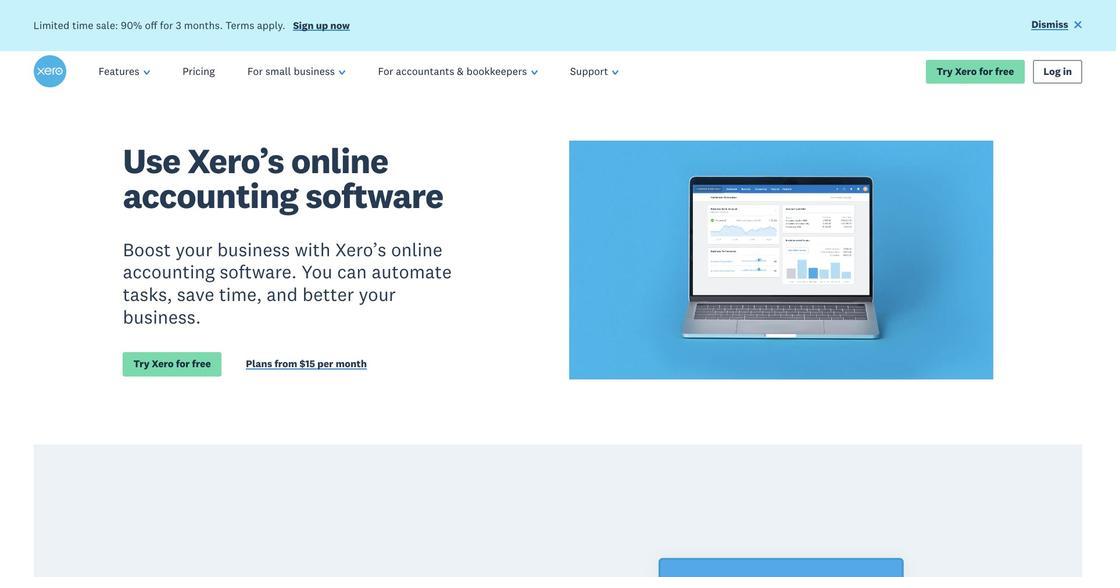 Task type: vqa. For each thing, say whether or not it's contained in the screenshot.
THE YOUR to the top
yes



Task type: describe. For each thing, give the bounding box(es) containing it.
90%
[[121, 18, 142, 32]]

xero's cloud accounting software shows four panels: bank account, account watchlist, business performance, and invoices. image
[[569, 141, 994, 380]]

use xero's online accounting software
[[123, 139, 443, 218]]

accountants
[[396, 65, 455, 78]]

0 horizontal spatial your
[[176, 238, 213, 261]]

xero's inside boost your business with xero's online accounting software. you can automate tasks, save time, and better your business.
[[335, 238, 387, 261]]

support button
[[554, 51, 635, 92]]

boost
[[123, 238, 171, 261]]

can
[[337, 260, 367, 283]]

sale:
[[96, 18, 118, 32]]

with
[[295, 238, 331, 261]]

try xero for free for log in
[[937, 65, 1015, 78]]

limited time sale: 90% off for 3 months. terms apply.
[[33, 18, 285, 32]]

support
[[570, 65, 608, 78]]

3
[[176, 18, 181, 32]]

xero for log in
[[955, 65, 977, 78]]

dismiss
[[1032, 18, 1069, 31]]

better
[[302, 283, 354, 306]]

for accountants & bookkeepers button
[[362, 51, 554, 92]]

dismiss button
[[1032, 18, 1083, 34]]

save
[[177, 283, 214, 306]]

you
[[302, 260, 333, 283]]

sign up now link
[[293, 19, 350, 35]]

business for small
[[294, 65, 335, 78]]

free for log
[[996, 65, 1015, 78]]

months.
[[184, 18, 223, 32]]

for small business
[[248, 65, 335, 78]]

sign
[[293, 19, 314, 32]]

$15
[[300, 358, 315, 371]]

for for log in
[[980, 65, 993, 78]]

try for plans from $15 per month
[[133, 358, 150, 371]]

per
[[318, 358, 334, 371]]

from
[[275, 358, 297, 371]]

features
[[99, 65, 139, 78]]

in
[[1064, 65, 1072, 78]]

small
[[266, 65, 291, 78]]

accounting inside boost your business with xero's online accounting software. you can automate tasks, save time, and better your business.
[[123, 260, 215, 283]]

and
[[267, 283, 298, 306]]

online inside boost your business with xero's online accounting software. you can automate tasks, save time, and better your business.
[[391, 238, 443, 261]]

business.
[[123, 305, 201, 328]]

software.
[[220, 260, 297, 283]]

pricing
[[183, 65, 215, 78]]

for accountants & bookkeepers
[[378, 65, 527, 78]]



Task type: locate. For each thing, give the bounding box(es) containing it.
1 horizontal spatial for
[[176, 358, 190, 371]]

try xero for free
[[937, 65, 1015, 78], [133, 358, 211, 371]]

for small business button
[[231, 51, 362, 92]]

0 vertical spatial xero's
[[188, 139, 284, 183]]

1 accounting from the top
[[123, 174, 298, 218]]

2 for from the left
[[378, 65, 393, 78]]

0 horizontal spatial business
[[217, 238, 290, 261]]

for
[[248, 65, 263, 78], [378, 65, 393, 78]]

log in link
[[1033, 60, 1083, 84]]

1 horizontal spatial try
[[937, 65, 953, 78]]

1 vertical spatial online
[[391, 238, 443, 261]]

boost your business with xero's online accounting software. you can automate tasks, save time, and better your business.
[[123, 238, 452, 328]]

1 vertical spatial try xero for free
[[133, 358, 211, 371]]

sign up now
[[293, 19, 350, 32]]

2 accounting from the top
[[123, 260, 215, 283]]

1 vertical spatial your
[[359, 283, 396, 306]]

up
[[316, 19, 328, 32]]

free for plans
[[192, 358, 211, 371]]

business
[[294, 65, 335, 78], [217, 238, 290, 261]]

online
[[291, 139, 388, 183], [391, 238, 443, 261]]

for
[[160, 18, 173, 32], [980, 65, 993, 78], [176, 358, 190, 371]]

a xero login page where you enter your details for access to the cloud accounting. image
[[569, 494, 994, 578], [569, 494, 994, 578]]

try for log in
[[937, 65, 953, 78]]

1 vertical spatial for
[[980, 65, 993, 78]]

1 horizontal spatial xero
[[955, 65, 977, 78]]

1 horizontal spatial online
[[391, 238, 443, 261]]

0 horizontal spatial online
[[291, 139, 388, 183]]

try xero for free link
[[926, 60, 1025, 84], [123, 353, 222, 377]]

your right better
[[359, 283, 396, 306]]

1 vertical spatial free
[[192, 358, 211, 371]]

free left the log
[[996, 65, 1015, 78]]

log
[[1044, 65, 1061, 78]]

for for for accountants & bookkeepers
[[378, 65, 393, 78]]

plans from $15 per month link
[[246, 358, 367, 373]]

for for plans from $15 per month
[[176, 358, 190, 371]]

2 horizontal spatial for
[[980, 65, 993, 78]]

automate
[[372, 260, 452, 283]]

plans
[[246, 358, 272, 371]]

for for for small business
[[248, 65, 263, 78]]

business for your
[[217, 238, 290, 261]]

try xero for free for plans from $15 per month
[[133, 358, 211, 371]]

0 horizontal spatial try xero for free link
[[123, 353, 222, 377]]

for left 'small'
[[248, 65, 263, 78]]

0 horizontal spatial free
[[192, 358, 211, 371]]

plans from $15 per month
[[246, 358, 367, 371]]

0 horizontal spatial xero
[[152, 358, 174, 371]]

terms
[[226, 18, 254, 32]]

0 vertical spatial your
[[176, 238, 213, 261]]

1 vertical spatial xero
[[152, 358, 174, 371]]

1 vertical spatial try
[[133, 358, 150, 371]]

1 horizontal spatial xero's
[[335, 238, 387, 261]]

accounting inside use xero's online accounting software
[[123, 174, 298, 218]]

1 horizontal spatial try xero for free
[[937, 65, 1015, 78]]

2 vertical spatial for
[[176, 358, 190, 371]]

0 horizontal spatial xero's
[[188, 139, 284, 183]]

0 horizontal spatial for
[[248, 65, 263, 78]]

0 horizontal spatial for
[[160, 18, 173, 32]]

accounting
[[123, 174, 298, 218], [123, 260, 215, 283]]

business inside boost your business with xero's online accounting software. you can automate tasks, save time, and better your business.
[[217, 238, 290, 261]]

1 vertical spatial xero's
[[335, 238, 387, 261]]

1 horizontal spatial free
[[996, 65, 1015, 78]]

software
[[306, 174, 443, 218]]

1 horizontal spatial try xero for free link
[[926, 60, 1025, 84]]

1 vertical spatial try xero for free link
[[123, 353, 222, 377]]

now
[[331, 19, 350, 32]]

bookkeepers
[[467, 65, 527, 78]]

for left accountants in the left top of the page
[[378, 65, 393, 78]]

business inside dropdown button
[[294, 65, 335, 78]]

your
[[176, 238, 213, 261], [359, 283, 396, 306]]

0 horizontal spatial try
[[133, 358, 150, 371]]

pricing link
[[166, 51, 231, 92]]

free left plans
[[192, 358, 211, 371]]

1 for from the left
[[248, 65, 263, 78]]

xero's inside use xero's online accounting software
[[188, 139, 284, 183]]

0 vertical spatial free
[[996, 65, 1015, 78]]

0 vertical spatial try
[[937, 65, 953, 78]]

try xero for free link for log in
[[926, 60, 1025, 84]]

limited
[[33, 18, 70, 32]]

off
[[145, 18, 157, 32]]

0 vertical spatial online
[[291, 139, 388, 183]]

apply.
[[257, 18, 285, 32]]

tasks,
[[123, 283, 172, 306]]

0 horizontal spatial try xero for free
[[133, 358, 211, 371]]

free
[[996, 65, 1015, 78], [192, 358, 211, 371]]

month
[[336, 358, 367, 371]]

use
[[123, 139, 180, 183]]

0 vertical spatial try xero for free
[[937, 65, 1015, 78]]

1 horizontal spatial business
[[294, 65, 335, 78]]

xero for plans from $15 per month
[[152, 358, 174, 371]]

1 horizontal spatial for
[[378, 65, 393, 78]]

try
[[937, 65, 953, 78], [133, 358, 150, 371]]

0 vertical spatial accounting
[[123, 174, 298, 218]]

time,
[[219, 283, 262, 306]]

xero's
[[188, 139, 284, 183], [335, 238, 387, 261]]

&
[[457, 65, 464, 78]]

0 vertical spatial for
[[160, 18, 173, 32]]

business right 'small'
[[294, 65, 335, 78]]

time
[[72, 18, 93, 32]]

1 vertical spatial accounting
[[123, 260, 215, 283]]

online inside use xero's online accounting software
[[291, 139, 388, 183]]

1 horizontal spatial your
[[359, 283, 396, 306]]

try xero for free link for plans from $15 per month
[[123, 353, 222, 377]]

your up save on the left
[[176, 238, 213, 261]]

0 vertical spatial try xero for free link
[[926, 60, 1025, 84]]

xero homepage image
[[33, 55, 66, 88]]

business up time,
[[217, 238, 290, 261]]

xero
[[955, 65, 977, 78], [152, 358, 174, 371]]

0 vertical spatial business
[[294, 65, 335, 78]]

1 vertical spatial business
[[217, 238, 290, 261]]

features button
[[82, 51, 166, 92]]

0 vertical spatial xero
[[955, 65, 977, 78]]

log in
[[1044, 65, 1072, 78]]



